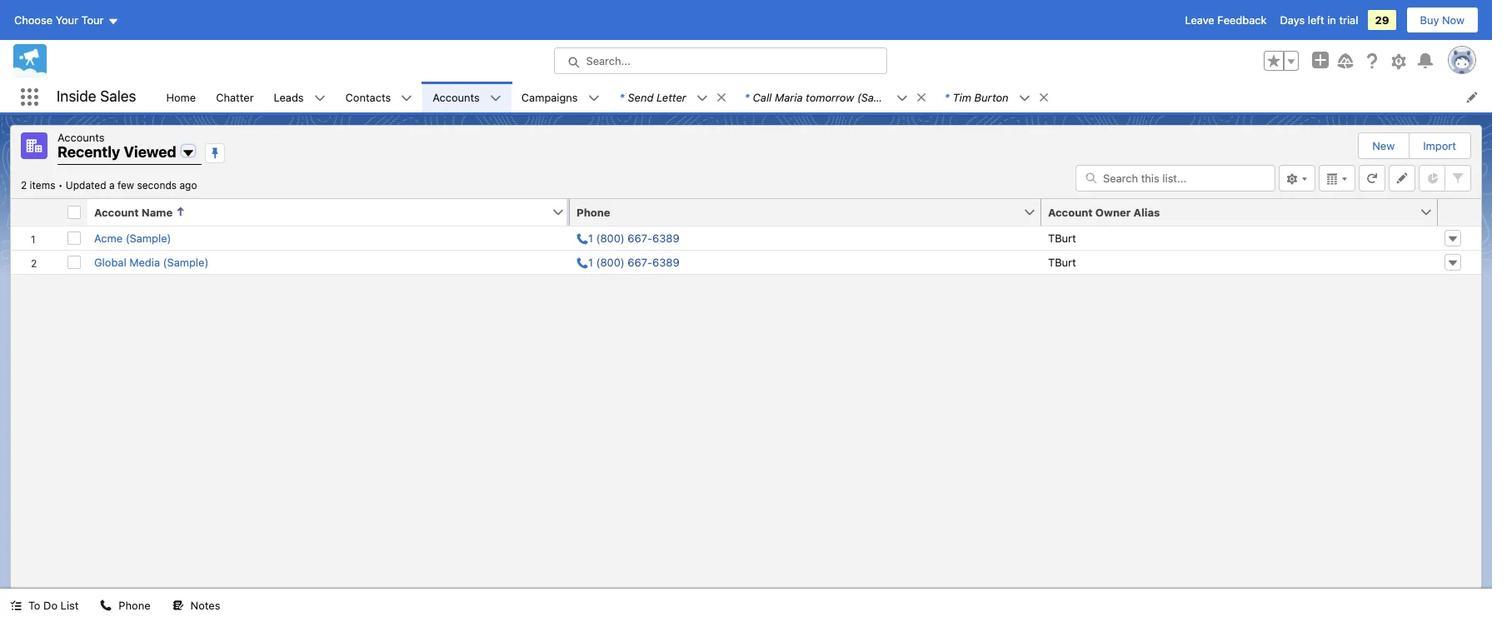 Task type: locate. For each thing, give the bounding box(es) containing it.
1 (800) from the top
[[596, 231, 625, 245]]

1 vertical spatial 1 (800) 667-6389
[[588, 255, 680, 269]]

* left call in the top right of the page
[[745, 90, 750, 104]]

(sample) right the media
[[163, 255, 209, 269]]

text default image down search... button
[[716, 91, 727, 103]]

recently viewed grid
[[11, 199, 1482, 275]]

0 vertical spatial (800)
[[596, 231, 625, 245]]

buy now
[[1421, 13, 1465, 27]]

0 horizontal spatial phone button
[[90, 589, 161, 623]]

2 1 from the top
[[588, 255, 593, 269]]

text default image left tim at the right top of page
[[916, 91, 927, 103]]

account inside 'button'
[[94, 205, 139, 219]]

list view controls image
[[1279, 165, 1316, 191]]

text default image right burton
[[1038, 91, 1050, 103]]

2 1 (800) 667-6389 from the top
[[588, 255, 680, 269]]

1 (800) 667-6389
[[588, 231, 680, 245], [588, 255, 680, 269]]

0 horizontal spatial *
[[620, 90, 625, 104]]

text default image right leads
[[314, 92, 326, 104]]

0 horizontal spatial account
[[94, 205, 139, 219]]

account name button
[[88, 199, 552, 225]]

1 horizontal spatial accounts
[[433, 90, 480, 104]]

text default image right burton
[[1019, 92, 1031, 104]]

1 vertical spatial 6389
[[653, 255, 680, 269]]

2 items • updated a few seconds ago
[[21, 179, 197, 191]]

1 * from the left
[[620, 90, 625, 104]]

list
[[156, 82, 1493, 113]]

* left send
[[620, 90, 625, 104]]

list containing home
[[156, 82, 1493, 113]]

notes
[[191, 599, 220, 613]]

0 vertical spatial 1 (800) 667-6389
[[588, 231, 680, 245]]

1 horizontal spatial account
[[1048, 205, 1093, 219]]

acme
[[94, 231, 123, 245]]

text default image right contacts at left top
[[401, 92, 413, 104]]

recently
[[58, 143, 120, 161]]

1 vertical spatial 667-
[[628, 255, 653, 269]]

0 horizontal spatial phone
[[119, 599, 151, 613]]

(sample) inside list item
[[857, 90, 903, 104]]

list item
[[610, 82, 735, 113], [735, 82, 935, 113], [935, 82, 1057, 113]]

text default image for 3rd list item
[[1019, 92, 1031, 104]]

text default image right "list"
[[100, 600, 112, 612]]

import button
[[1410, 133, 1470, 158]]

(800)
[[596, 231, 625, 245], [596, 255, 625, 269]]

account left owner
[[1048, 205, 1093, 219]]

1 horizontal spatial phone button
[[570, 199, 1023, 225]]

1 1 from the top
[[588, 231, 593, 245]]

accounts inside "link"
[[433, 90, 480, 104]]

6389 for acme (sample)
[[653, 231, 680, 245]]

1 for acme (sample)
[[588, 231, 593, 245]]

1 horizontal spatial phone
[[577, 205, 611, 219]]

1 1 (800) 667-6389 link from the top
[[577, 231, 680, 245]]

text default image
[[716, 91, 727, 103], [916, 91, 927, 103], [1038, 91, 1050, 103], [401, 92, 413, 104], [490, 92, 502, 104], [10, 600, 22, 612]]

1 tburt from the top
[[1048, 231, 1077, 245]]

list
[[61, 599, 79, 613]]

1 vertical spatial 1
[[588, 255, 593, 269]]

(800) for acme (sample)
[[596, 231, 625, 245]]

* tim burton
[[945, 90, 1009, 104]]

text default image
[[314, 92, 326, 104], [588, 92, 600, 104], [697, 92, 708, 104], [897, 92, 908, 104], [1019, 92, 1031, 104], [100, 600, 112, 612], [172, 600, 184, 612]]

action element
[[1438, 199, 1482, 226]]

chatter
[[216, 90, 254, 104]]

2 tburt from the top
[[1048, 255, 1077, 269]]

1 horizontal spatial *
[[745, 90, 750, 104]]

account owner alias element
[[1042, 199, 1448, 226]]

inside
[[57, 88, 96, 105]]

0 vertical spatial phone button
[[570, 199, 1023, 225]]

campaigns
[[522, 90, 578, 104]]

0 vertical spatial accounts
[[433, 90, 480, 104]]

text default image down search... at the left top of the page
[[588, 92, 600, 104]]

viewed
[[124, 143, 177, 161]]

contacts
[[346, 90, 391, 104]]

2 * from the left
[[745, 90, 750, 104]]

text default image inside leads 'list item'
[[314, 92, 326, 104]]

buy now button
[[1406, 7, 1479, 33]]

(sample) up global media (sample)
[[126, 231, 171, 245]]

text default image left notes
[[172, 600, 184, 612]]

1 vertical spatial (800)
[[596, 255, 625, 269]]

contacts link
[[336, 82, 401, 113]]

0 horizontal spatial accounts
[[58, 131, 105, 144]]

phone button
[[570, 199, 1023, 225], [90, 589, 161, 623]]

new button
[[1360, 133, 1409, 158]]

1
[[588, 231, 593, 245], [588, 255, 593, 269]]

2 1 (800) 667-6389 link from the top
[[577, 255, 680, 269]]

* for * send letter
[[620, 90, 625, 104]]

1 (800) 667-6389 link
[[577, 231, 680, 245], [577, 255, 680, 269]]

3 * from the left
[[945, 90, 950, 104]]

media
[[129, 255, 160, 269]]

0 vertical spatial 6389
[[653, 231, 680, 245]]

do
[[43, 599, 58, 613]]

* left tim at the right top of page
[[945, 90, 950, 104]]

0 vertical spatial (sample)
[[857, 90, 903, 104]]

account inside button
[[1048, 205, 1093, 219]]

acme (sample) link
[[94, 231, 171, 245]]

1 vertical spatial accounts
[[58, 131, 105, 144]]

2 (800) from the top
[[596, 255, 625, 269]]

(sample)
[[857, 90, 903, 104], [126, 231, 171, 245], [163, 255, 209, 269]]

chatter link
[[206, 82, 264, 113]]

days left in trial
[[1281, 13, 1359, 27]]

*
[[620, 90, 625, 104], [745, 90, 750, 104], [945, 90, 950, 104]]

tburt
[[1048, 231, 1077, 245], [1048, 255, 1077, 269]]

acme (sample)
[[94, 231, 171, 245]]

leave feedback link
[[1186, 13, 1267, 27]]

alias
[[1134, 205, 1160, 219]]

group
[[1264, 51, 1299, 71]]

6389
[[653, 231, 680, 245], [653, 255, 680, 269]]

account
[[94, 205, 139, 219], [1048, 205, 1093, 219]]

global media (sample) link
[[94, 255, 209, 269]]

campaigns list item
[[512, 82, 610, 113]]

0 vertical spatial phone
[[577, 205, 611, 219]]

1 vertical spatial (sample)
[[126, 231, 171, 245]]

search...
[[586, 54, 631, 68]]

trial
[[1340, 13, 1359, 27]]

0 vertical spatial 1 (800) 667-6389 link
[[577, 231, 680, 245]]

2 horizontal spatial *
[[945, 90, 950, 104]]

text default image left to
[[10, 600, 22, 612]]

text default image for leads 'list item'
[[314, 92, 326, 104]]

to do list button
[[0, 589, 89, 623]]

2 6389 from the top
[[653, 255, 680, 269]]

2
[[21, 179, 27, 191]]

* for * call maria tomorrow (sample)
[[745, 90, 750, 104]]

action image
[[1438, 199, 1482, 225]]

leads
[[274, 90, 304, 104]]

1 vertical spatial 1 (800) 667-6389 link
[[577, 255, 680, 269]]

accounts right contacts list item
[[433, 90, 480, 104]]

accounts down the inside
[[58, 131, 105, 144]]

to
[[28, 599, 40, 613]]

667-
[[628, 231, 653, 245], [628, 255, 653, 269]]

tomorrow
[[806, 90, 854, 104]]

2 account from the left
[[1048, 205, 1093, 219]]

1 667- from the top
[[628, 231, 653, 245]]

seconds
[[137, 179, 177, 191]]

1 list item from the left
[[610, 82, 735, 113]]

0 vertical spatial tburt
[[1048, 231, 1077, 245]]

text default image right letter
[[697, 92, 708, 104]]

1 vertical spatial tburt
[[1048, 255, 1077, 269]]

accounts
[[433, 90, 480, 104], [58, 131, 105, 144]]

text default image inside campaigns list item
[[588, 92, 600, 104]]

account up acme
[[94, 205, 139, 219]]

search... button
[[554, 48, 887, 74]]

text default image left tim at the right top of page
[[897, 92, 908, 104]]

1 account from the left
[[94, 205, 139, 219]]

home
[[166, 90, 196, 104]]

phone button inside phone element
[[570, 199, 1023, 225]]

your
[[56, 13, 78, 27]]

2 667- from the top
[[628, 255, 653, 269]]

1 6389 from the top
[[653, 231, 680, 245]]

cell
[[61, 199, 88, 226]]

(sample) right 'tomorrow'
[[857, 90, 903, 104]]

0 vertical spatial 1
[[588, 231, 593, 245]]

None search field
[[1076, 165, 1276, 191]]

1 vertical spatial phone
[[119, 599, 151, 613]]

1 1 (800) 667-6389 from the top
[[588, 231, 680, 245]]

phone
[[577, 205, 611, 219], [119, 599, 151, 613]]

account owner alias
[[1048, 205, 1160, 219]]

inside sales
[[57, 88, 136, 105]]

buy
[[1421, 13, 1440, 27]]

recently viewed|accounts|list view element
[[10, 125, 1483, 589]]

1 vertical spatial phone button
[[90, 589, 161, 623]]

leave
[[1186, 13, 1215, 27]]

text default image left campaigns at the top left of the page
[[490, 92, 502, 104]]

0 vertical spatial 667-
[[628, 231, 653, 245]]

feedback
[[1218, 13, 1267, 27]]



Task type: vqa. For each thing, say whether or not it's contained in the screenshot.
Comment
no



Task type: describe. For each thing, give the bounding box(es) containing it.
accounts list item
[[423, 82, 512, 113]]

1 (800) 667-6389 for global media (sample)
[[588, 255, 680, 269]]

global media (sample)
[[94, 255, 209, 269]]

global
[[94, 255, 126, 269]]

display as table image
[[1319, 165, 1356, 191]]

text default image for campaigns list item
[[588, 92, 600, 104]]

1 (800) 667-6389 link for acme (sample)
[[577, 231, 680, 245]]

* send letter
[[620, 90, 687, 104]]

new
[[1373, 139, 1395, 153]]

few
[[117, 179, 134, 191]]

* call maria tomorrow (sample)
[[745, 90, 903, 104]]

contacts list item
[[336, 82, 423, 113]]

text default image for 2nd list item from left
[[897, 92, 908, 104]]

text default image inside 'phone' button
[[100, 600, 112, 612]]

choose
[[14, 13, 53, 27]]

import
[[1424, 139, 1457, 153]]

account for account owner alias
[[1048, 205, 1093, 219]]

tim
[[953, 90, 972, 104]]

leads link
[[264, 82, 314, 113]]

cell inside recently viewed grid
[[61, 199, 88, 226]]

667- for acme (sample)
[[628, 231, 653, 245]]

send
[[628, 90, 654, 104]]

2 list item from the left
[[735, 82, 935, 113]]

6389 for global media (sample)
[[653, 255, 680, 269]]

text default image inside contacts list item
[[401, 92, 413, 104]]

tour
[[81, 13, 104, 27]]

1 (800) 667-6389 link for global media (sample)
[[577, 255, 680, 269]]

•
[[58, 179, 63, 191]]

phone element
[[570, 199, 1052, 226]]

text default image inside accounts list item
[[490, 92, 502, 104]]

text default image inside the notes button
[[172, 600, 184, 612]]

burton
[[975, 90, 1009, 104]]

name
[[142, 205, 173, 219]]

home link
[[156, 82, 206, 113]]

item number element
[[11, 199, 61, 226]]

text default image for third list item from the right
[[697, 92, 708, 104]]

text default image inside to do list button
[[10, 600, 22, 612]]

29
[[1376, 13, 1390, 27]]

account owner alias button
[[1042, 199, 1420, 225]]

days
[[1281, 13, 1305, 27]]

recently viewed status
[[21, 179, 66, 191]]

Search Recently Viewed list view. search field
[[1076, 165, 1276, 191]]

ago
[[180, 179, 197, 191]]

now
[[1443, 13, 1465, 27]]

a
[[109, 179, 115, 191]]

choose your tour button
[[13, 7, 120, 33]]

(800) for global media (sample)
[[596, 255, 625, 269]]

account name
[[94, 205, 173, 219]]

updated
[[66, 179, 106, 191]]

letter
[[657, 90, 687, 104]]

1 for global media (sample)
[[588, 255, 593, 269]]

left
[[1308, 13, 1325, 27]]

phone inside recently viewed grid
[[577, 205, 611, 219]]

2 vertical spatial (sample)
[[163, 255, 209, 269]]

maria
[[775, 90, 803, 104]]

in
[[1328, 13, 1337, 27]]

item number image
[[11, 199, 61, 225]]

leave feedback
[[1186, 13, 1267, 27]]

1 (800) 667-6389 for acme (sample)
[[588, 231, 680, 245]]

leads list item
[[264, 82, 336, 113]]

campaigns link
[[512, 82, 588, 113]]

tburt for acme (sample)
[[1048, 231, 1077, 245]]

to do list
[[28, 599, 79, 613]]

* for * tim burton
[[945, 90, 950, 104]]

notes button
[[162, 589, 230, 623]]

3 list item from the left
[[935, 82, 1057, 113]]

choose your tour
[[14, 13, 104, 27]]

accounts link
[[423, 82, 490, 113]]

sales
[[100, 88, 136, 105]]

account for account name
[[94, 205, 139, 219]]

accounts image
[[21, 133, 48, 159]]

none search field inside recently viewed|accounts|list view element
[[1076, 165, 1276, 191]]

tburt for global media (sample)
[[1048, 255, 1077, 269]]

recently viewed
[[58, 143, 177, 161]]

call
[[753, 90, 772, 104]]

owner
[[1096, 205, 1131, 219]]

account name element
[[88, 199, 580, 226]]

items
[[30, 179, 55, 191]]

667- for global media (sample)
[[628, 255, 653, 269]]



